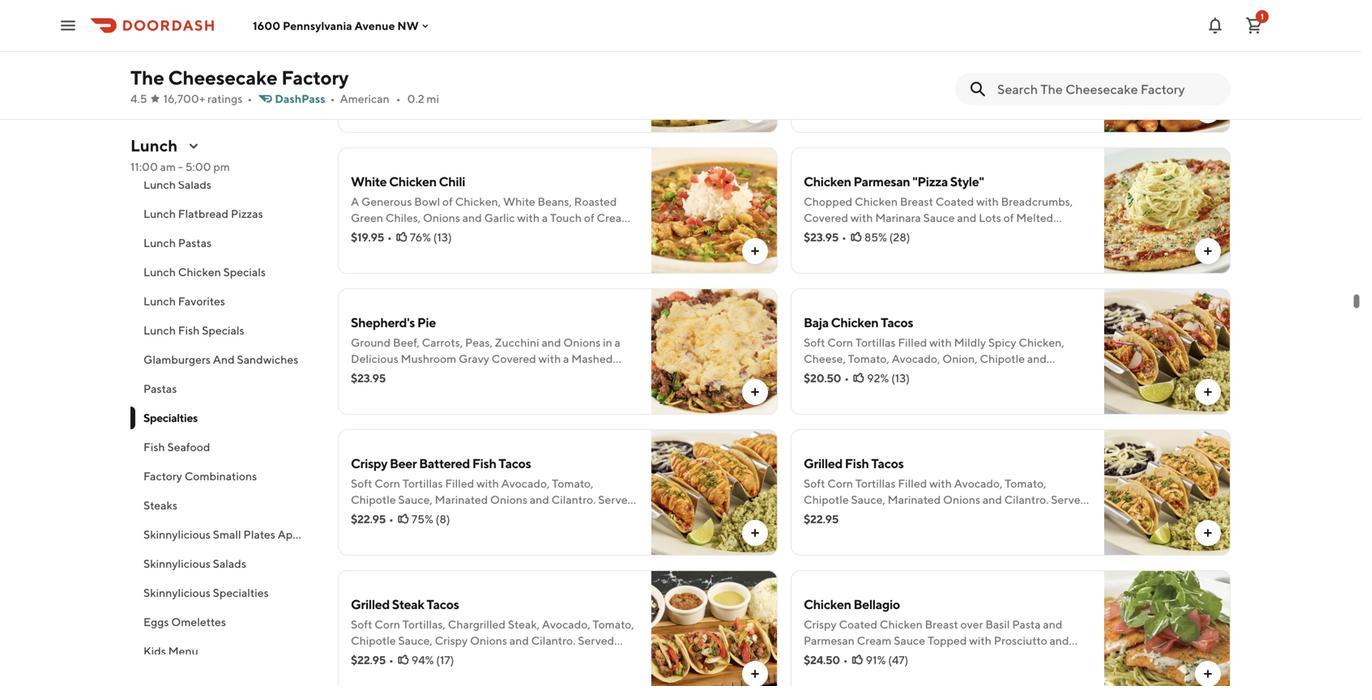 Task type: vqa. For each thing, say whether or not it's contained in the screenshot.


Task type: locate. For each thing, give the bounding box(es) containing it.
american • 0.2 mi
[[340, 92, 439, 105]]

0 horizontal spatial pastas
[[143, 382, 177, 396]]

lunch for lunch salads
[[143, 178, 176, 191]]

sandwiches
[[237, 353, 299, 366]]

corn for grilled fish tacos
[[828, 477, 854, 490]]

of inside tender pieces of chicken, snow peas, shiitake mushrooms, onions and garlic in a thai coconut-curry sauce with cashews and pineapple. served with white rice
[[426, 54, 436, 67]]

kids
[[143, 645, 166, 658]]

cream
[[804, 244, 839, 257], [857, 634, 892, 648]]

battered
[[419, 456, 470, 471]]

1 horizontal spatial grilled
[[804, 456, 843, 471]]

0 horizontal spatial $23.95
[[351, 372, 386, 385]]

0 vertical spatial cream
[[804, 244, 839, 257]]

2 snow from the left
[[970, 54, 999, 67]]

covered down the 'zucchini'
[[492, 352, 537, 366]]

served inside tender pieces of chicken, snow peas, shiitake mushrooms, onions and garlic in a thai coconut-curry sauce with cashews and pineapple. served with white rice
[[537, 86, 573, 100]]

mushrooms,
[[351, 70, 414, 83], [804, 70, 868, 83]]

served inside crispy beer battered fish tacos soft corn tortillas filled with avocado, tomato, chipotle sauce, marinated onions and cilantro.  served with rice and beans
[[598, 493, 635, 507]]

thai coconut-lime chicken image
[[652, 6, 778, 133]]

breast down "pizza
[[901, 195, 934, 208]]

chicken, down chili
[[455, 195, 501, 208]]

corn inside baja chicken tacos soft corn tortillas filled with mildly spicy chicken, cheese, tomato, avocado, onion, chipotle and cilantro. served with rice and beans
[[828, 336, 854, 349]]

of right pieces
[[426, 54, 436, 67]]

beans
[[961, 368, 993, 382], [423, 510, 454, 523], [876, 510, 908, 523], [423, 651, 454, 664]]

skinnylicious up eggs omelettes
[[143, 587, 211, 600]]

garlic left touch
[[484, 211, 515, 225]]

0 horizontal spatial specialties
[[143, 411, 198, 425]]

filled inside baja chicken tacos soft corn tortillas filled with mildly spicy chicken, cheese, tomato, avocado, onion, chipotle and cilantro. served with rice and beans
[[898, 336, 928, 349]]

0 horizontal spatial cream
[[804, 244, 839, 257]]

0 vertical spatial skinnylicious
[[143, 528, 211, 542]]

with inside shepherd's pie ground beef, carrots, peas, zucchini and onions in a delicious mushroom gravy covered with a mashed potato-parmesan cheese crust
[[539, 352, 561, 366]]

salads
[[178, 178, 212, 191], [213, 557, 246, 571]]

tacos for grilled fish tacos
[[872, 456, 904, 471]]

• left 94%
[[389, 654, 394, 667]]

favorites
[[178, 295, 225, 308]]

0 vertical spatial $23.95
[[804, 231, 839, 244]]

served
[[537, 86, 573, 100], [927, 86, 964, 100], [851, 368, 887, 382], [598, 493, 635, 507], [1052, 493, 1088, 507], [578, 634, 615, 648]]

onions inside crispy beer battered fish tacos soft corn tortillas filled with avocado, tomato, chipotle sauce, marinated onions and cilantro.  served with rice and beans
[[491, 493, 528, 507]]

coated down style"
[[936, 195, 975, 208]]

0 vertical spatial specials
[[223, 265, 266, 279]]

1 horizontal spatial spicy
[[989, 336, 1017, 349]]

2 marinated from the left
[[888, 493, 941, 507]]

2 vertical spatial chicken,
[[1019, 336, 1065, 349]]

parmesan up arugula
[[804, 634, 855, 648]]

0 horizontal spatial grilled
[[351, 597, 390, 612]]

shrimp
[[906, 54, 943, 67]]

lunch up 11:00 at the left top of page
[[131, 136, 178, 155]]

pizzas
[[231, 207, 263, 221]]

steamed
[[431, 227, 478, 241]]

salads down skinnylicious small plates appetizers button
[[213, 557, 246, 571]]

chicken up marinara on the top
[[855, 195, 898, 208]]

lunch inside "button"
[[143, 295, 176, 308]]

0 vertical spatial spicy
[[861, 86, 889, 100]]

lunch down am
[[143, 178, 176, 191]]

1 horizontal spatial pastas
[[178, 236, 212, 250]]

(13) for tacos
[[892, 372, 910, 385]]

marinated
[[435, 493, 488, 507], [888, 493, 941, 507]]

in inside crispy chicken and shrimp with snow peas, mushrooms, onions, garlic, peppers and cilantro in a sweet and spicy sauce. served with white rice
[[1059, 70, 1068, 83]]

mushrooms, down tender
[[351, 70, 414, 83]]

factory up 'steaks' at the bottom of page
[[143, 470, 182, 483]]

topped left (28)
[[848, 227, 888, 241]]

chipotle
[[980, 352, 1026, 366], [351, 493, 396, 507], [804, 493, 849, 507], [351, 634, 396, 648]]

tacos inside the grilled fish tacos soft corn tortillas filled with avocado, tomato, chipotle sauce, marinated onions and cilantro.  served with rice and beans
[[872, 456, 904, 471]]

lunch down lunch flatbread pizzas
[[143, 236, 176, 250]]

shiitake
[[547, 54, 588, 67]]

1 vertical spatial pasta
[[1013, 618, 1041, 632]]

prosciutto
[[994, 634, 1048, 648]]

0 horizontal spatial coated
[[839, 618, 878, 632]]

snow up peppers
[[970, 54, 999, 67]]

parmesan inside chicken bellagio crispy coated chicken breast over basil pasta and parmesan cream sauce topped with prosciutto and arugula salad
[[804, 634, 855, 648]]

2 vertical spatial skinnylicious
[[143, 587, 211, 600]]

rice inside baja chicken tacos soft corn tortillas filled with mildly spicy chicken, cheese, tomato, avocado, onion, chipotle and cilantro. served with rice and beans
[[914, 368, 937, 382]]

beans inside the grilled fish tacos soft corn tortillas filled with avocado, tomato, chipotle sauce, marinated onions and cilantro.  served with rice and beans
[[876, 510, 908, 523]]

1 vertical spatial chicken,
[[455, 195, 501, 208]]

chicken, right the mildly
[[1019, 336, 1065, 349]]

1 vertical spatial specials
[[202, 324, 244, 337]]

crispy inside crispy chicken and shrimp with snow peas, mushrooms, onions, garlic, peppers and cilantro in a sweet and spicy sauce. served with white rice
[[804, 54, 837, 67]]

in left an
[[1002, 227, 1012, 241]]

pasta up prosciutto
[[1013, 618, 1041, 632]]

2 skinnylicious from the top
[[143, 557, 211, 571]]

potato-
[[351, 368, 391, 382]]

cashews
[[410, 86, 456, 100]]

white
[[600, 86, 633, 100], [991, 86, 1023, 100], [351, 174, 387, 189], [503, 195, 536, 208], [480, 227, 512, 241]]

corn for baja chicken tacos
[[828, 336, 854, 349]]

rice inside white chicken chili a generous bowl of chicken, white beans, roasted green chiles, onions and garlic with a touch of cream. garnished with steamed white rice and fresh salsa
[[514, 227, 537, 241]]

(28)
[[890, 231, 911, 244]]

skinnylicious salads button
[[131, 550, 319, 579]]

lunch favorites
[[143, 295, 225, 308]]

topped down "over"
[[928, 634, 967, 648]]

mushrooms, inside crispy chicken and shrimp with snow peas, mushrooms, onions, garlic, peppers and cilantro in a sweet and spicy sauce. served with white rice
[[804, 70, 868, 83]]

snow inside crispy chicken and shrimp with snow peas, mushrooms, onions, garlic, peppers and cilantro in a sweet and spicy sauce. served with white rice
[[970, 54, 999, 67]]

1 mushrooms, from the left
[[351, 70, 414, 83]]

0 vertical spatial chicken,
[[438, 54, 484, 67]]

skinnylicious inside button
[[143, 528, 211, 542]]

mushrooms, for and
[[804, 70, 868, 83]]

• left 75%
[[389, 513, 394, 526]]

soft inside crispy beer battered fish tacos soft corn tortillas filled with avocado, tomato, chipotle sauce, marinated onions and cilantro.  served with rice and beans
[[351, 477, 372, 490]]

1 skinnylicious from the top
[[143, 528, 211, 542]]

0 horizontal spatial marinated
[[435, 493, 488, 507]]

skinnylicious salads
[[143, 557, 246, 571]]

sauce up (47) at the bottom
[[894, 634, 926, 648]]

rice
[[1025, 86, 1048, 100], [351, 103, 374, 116], [514, 227, 537, 241], [914, 368, 937, 382], [376, 510, 399, 523], [829, 510, 852, 523], [376, 651, 399, 664]]

lunch down the "lunch salads"
[[143, 207, 176, 221]]

76%
[[410, 231, 431, 244]]

crispy inside chicken bellagio crispy coated chicken breast over basil pasta and parmesan cream sauce topped with prosciutto and arugula salad
[[804, 618, 837, 632]]

cream inside chicken parmesan "pizza style" chopped chicken breast coated with breadcrumbs, covered with marinara sauce and lots of melted cheese. topped with angel hair pasta in an alfredo cream sauce
[[804, 244, 839, 257]]

• left american
[[330, 92, 335, 105]]

served inside grilled steak tacos soft corn tortillas, chargrilled steak, avocado, tomato, chipotle sauce, crispy onions and cilantro. served with rice and beans
[[578, 634, 615, 648]]

sauce inside tender pieces of chicken, snow peas, shiitake mushrooms, onions and garlic in a thai coconut-curry sauce with cashews and pineapple. served with white rice
[[351, 86, 383, 100]]

basil
[[986, 618, 1011, 632]]

skinnylicious down 'steaks' at the bottom of page
[[143, 528, 211, 542]]

grilled steak tacos image
[[652, 571, 778, 687]]

0 horizontal spatial (13)
[[434, 231, 452, 244]]

1 horizontal spatial cream
[[857, 634, 892, 648]]

peas, up cilantro
[[1001, 54, 1028, 67]]

chargrilled
[[448, 618, 506, 632]]

2 horizontal spatial peas,
[[1001, 54, 1028, 67]]

1 horizontal spatial specialties
[[213, 587, 269, 600]]

lunch pastas
[[143, 236, 212, 250]]

grilled fish tacos soft corn tortillas filled with avocado, tomato, chipotle sauce, marinated onions and cilantro.  served with rice and beans
[[804, 456, 1088, 523]]

shepherd's pie image
[[652, 289, 778, 415]]

crispy up arugula
[[804, 618, 837, 632]]

2 mushrooms, from the left
[[804, 70, 868, 83]]

chicken inside baja chicken tacos soft corn tortillas filled with mildly spicy chicken, cheese, tomato, avocado, onion, chipotle and cilantro. served with rice and beans
[[831, 315, 879, 330]]

1 horizontal spatial snow
[[970, 54, 999, 67]]

1 horizontal spatial salads
[[213, 557, 246, 571]]

• right $20.50
[[845, 372, 850, 385]]

• right '$19.95'
[[388, 231, 392, 244]]

2 vertical spatial parmesan
[[804, 634, 855, 648]]

0 horizontal spatial topped
[[848, 227, 888, 241]]

plates
[[244, 528, 275, 542]]

tortillas for grilled fish tacos
[[856, 477, 896, 490]]

0 vertical spatial garlic
[[478, 70, 509, 83]]

of down roasted
[[584, 211, 595, 225]]

in up mashed
[[603, 336, 613, 349]]

specialties up fish seafood
[[143, 411, 198, 425]]

• for baja chicken tacos
[[845, 372, 850, 385]]

2 $22.95 • from the top
[[351, 654, 394, 667]]

sauce down tender
[[351, 86, 383, 100]]

1 vertical spatial garlic
[[484, 211, 515, 225]]

0 horizontal spatial pasta
[[971, 227, 1000, 241]]

am
[[160, 160, 176, 173]]

specials inside "button"
[[223, 265, 266, 279]]

$23.95 down delicious
[[351, 372, 386, 385]]

soft inside baja chicken tacos soft corn tortillas filled with mildly spicy chicken, cheese, tomato, avocado, onion, chipotle and cilantro. served with rice and beans
[[804, 336, 826, 349]]

avocado, inside baja chicken tacos soft corn tortillas filled with mildly spicy chicken, cheese, tomato, avocado, onion, chipotle and cilantro. served with rice and beans
[[892, 352, 941, 366]]

hair
[[948, 227, 969, 241]]

0 horizontal spatial mushrooms,
[[351, 70, 414, 83]]

specialties down "skinnylicious salads" button at the left bottom
[[213, 587, 269, 600]]

breast inside chicken parmesan "pizza style" chopped chicken breast coated with breadcrumbs, covered with marinara sauce and lots of melted cheese. topped with angel hair pasta in an alfredo cream sauce
[[901, 195, 934, 208]]

add item to cart image
[[749, 245, 762, 258], [1202, 245, 1215, 258], [1202, 386, 1215, 399], [1202, 668, 1215, 681]]

pasta inside chicken parmesan "pizza style" chopped chicken breast coated with breadcrumbs, covered with marinara sauce and lots of melted cheese. topped with angel hair pasta in an alfredo cream sauce
[[971, 227, 1000, 241]]

$22.95 • left 94%
[[351, 654, 394, 667]]

grilled inside grilled steak tacos soft corn tortillas, chargrilled steak, avocado, tomato, chipotle sauce, crispy onions and cilantro. served with rice and beans
[[351, 597, 390, 612]]

1 vertical spatial grilled
[[351, 597, 390, 612]]

glamburgers
[[143, 353, 211, 366]]

parmesan up marinara on the top
[[854, 174, 911, 189]]

1 vertical spatial factory
[[143, 470, 182, 483]]

open menu image
[[58, 16, 78, 35]]

of right bowl
[[443, 195, 453, 208]]

0 vertical spatial coated
[[936, 195, 975, 208]]

lunch fish specials button
[[131, 316, 319, 345]]

spicy inside crispy chicken and shrimp with snow peas, mushrooms, onions, garlic, peppers and cilantro in a sweet and spicy sauce. served with white rice
[[861, 86, 889, 100]]

sauce, inside the grilled fish tacos soft corn tortillas filled with avocado, tomato, chipotle sauce, marinated onions and cilantro.  served with rice and beans
[[852, 493, 886, 507]]

1 vertical spatial $22.95 •
[[351, 654, 394, 667]]

lunch for lunch favorites
[[143, 295, 176, 308]]

85%
[[865, 231, 888, 244]]

tomato, inside grilled steak tacos soft corn tortillas, chargrilled steak, avocado, tomato, chipotle sauce, crispy onions and cilantro. served with rice and beans
[[593, 618, 635, 632]]

lunch inside "button"
[[143, 265, 176, 279]]

1 vertical spatial salads
[[213, 557, 246, 571]]

garlic inside tender pieces of chicken, snow peas, shiitake mushrooms, onions and garlic in a thai coconut-curry sauce with cashews and pineapple. served with white rice
[[478, 70, 509, 83]]

over
[[961, 618, 984, 632]]

lunch fish specials
[[143, 324, 244, 337]]

0 horizontal spatial peas,
[[465, 336, 493, 349]]

1 items, open order cart image
[[1245, 16, 1265, 35]]

filled inside the grilled fish tacos soft corn tortillas filled with avocado, tomato, chipotle sauce, marinated onions and cilantro.  served with rice and beans
[[898, 477, 928, 490]]

1600
[[253, 19, 281, 32]]

"pizza
[[913, 174, 948, 189]]

cheesecake
[[168, 66, 278, 89]]

1 horizontal spatial marinated
[[888, 493, 941, 507]]

covered up the cheese.
[[804, 211, 849, 225]]

0 horizontal spatial snow
[[486, 54, 515, 67]]

1 $22.95 • from the top
[[351, 513, 394, 526]]

sauce, inside grilled steak tacos soft corn tortillas, chargrilled steak, avocado, tomato, chipotle sauce, crispy onions and cilantro. served with rice and beans
[[398, 634, 433, 648]]

rice inside crispy chicken and shrimp with snow peas, mushrooms, onions, garlic, peppers and cilantro in a sweet and spicy sauce. served with white rice
[[1025, 86, 1048, 100]]

• right $24.50
[[844, 654, 849, 667]]

tacos inside baja chicken tacos soft corn tortillas filled with mildly spicy chicken, cheese, tomato, avocado, onion, chipotle and cilantro. served with rice and beans
[[881, 315, 914, 330]]

corn inside the grilled fish tacos soft corn tortillas filled with avocado, tomato, chipotle sauce, marinated onions and cilantro.  served with rice and beans
[[828, 477, 854, 490]]

pasta down lots
[[971, 227, 1000, 241]]

a inside crispy chicken and shrimp with snow peas, mushrooms, onions, garlic, peppers and cilantro in a sweet and spicy sauce. served with white rice
[[1070, 70, 1076, 83]]

avocado, inside grilled steak tacos soft corn tortillas, chargrilled steak, avocado, tomato, chipotle sauce, crispy onions and cilantro. served with rice and beans
[[542, 618, 591, 632]]

gravy
[[459, 352, 490, 366]]

corn inside crispy beer battered fish tacos soft corn tortillas filled with avocado, tomato, chipotle sauce, marinated onions and cilantro.  served with rice and beans
[[375, 477, 401, 490]]

0.2
[[407, 92, 425, 105]]

factory inside button
[[143, 470, 182, 483]]

0 vertical spatial covered
[[804, 211, 849, 225]]

snow up pineapple. on the top of page
[[486, 54, 515, 67]]

tacos inside crispy beer battered fish tacos soft corn tortillas filled with avocado, tomato, chipotle sauce, marinated onions and cilantro.  served with rice and beans
[[499, 456, 531, 471]]

(13) right 76% on the top of the page
[[434, 231, 452, 244]]

1 horizontal spatial (13)
[[892, 372, 910, 385]]

onions
[[417, 70, 454, 83], [423, 211, 460, 225], [564, 336, 601, 349], [491, 493, 528, 507], [944, 493, 981, 507], [470, 634, 508, 648]]

add item to cart image for crispy beer battered fish tacos
[[749, 527, 762, 540]]

mushrooms, up sweet
[[804, 70, 868, 83]]

style"
[[951, 174, 985, 189]]

0 vertical spatial factory
[[281, 66, 349, 89]]

• for white chicken chili
[[388, 231, 392, 244]]

11:00
[[131, 160, 158, 173]]

notification bell image
[[1206, 16, 1226, 35]]

steaks
[[143, 499, 178, 512]]

lunch left favorites
[[143, 295, 176, 308]]

chicken, up cashews
[[438, 54, 484, 67]]

peas, up thai
[[517, 54, 544, 67]]

• for chicken bellagio
[[844, 654, 849, 667]]

0 horizontal spatial factory
[[143, 470, 182, 483]]

$20.50 •
[[804, 372, 850, 385]]

marinated inside crispy beer battered fish tacos soft corn tortillas filled with avocado, tomato, chipotle sauce, marinated onions and cilantro.  served with rice and beans
[[435, 493, 488, 507]]

skinnylicious up skinnylicious specialties
[[143, 557, 211, 571]]

tortillas for baja chicken tacos
[[856, 336, 896, 349]]

lunch for lunch chicken specials
[[143, 265, 176, 279]]

alfredo
[[1029, 227, 1068, 241]]

chipotle inside the grilled fish tacos soft corn tortillas filled with avocado, tomato, chipotle sauce, marinated onions and cilantro.  served with rice and beans
[[804, 493, 849, 507]]

specials inside button
[[202, 324, 244, 337]]

grilled inside the grilled fish tacos soft corn tortillas filled with avocado, tomato, chipotle sauce, marinated onions and cilantro.  served with rice and beans
[[804, 456, 843, 471]]

soft for grilled fish tacos
[[804, 477, 826, 490]]

pineapple.
[[480, 86, 535, 100]]

corn for grilled steak tacos
[[375, 618, 401, 632]]

soft for baja chicken tacos
[[804, 336, 826, 349]]

chicken inside "button"
[[178, 265, 221, 279]]

$20.50
[[804, 372, 842, 385]]

chicken up onions,
[[839, 54, 882, 67]]

3 skinnylicious from the top
[[143, 587, 211, 600]]

lunch down lunch pastas
[[143, 265, 176, 279]]

0 vertical spatial $22.95 •
[[351, 513, 394, 526]]

0 vertical spatial breast
[[901, 195, 934, 208]]

white chicken chili a generous bowl of chicken, white beans, roasted green chiles, onions and garlic with a touch of cream. garnished with steamed white rice and fresh salsa
[[351, 174, 634, 241]]

chicken inside crispy chicken and shrimp with snow peas, mushrooms, onions, garlic, peppers and cilantro in a sweet and spicy sauce. served with white rice
[[839, 54, 882, 67]]

$23.95 down chopped
[[804, 231, 839, 244]]

1 horizontal spatial $23.95
[[804, 231, 839, 244]]

breadcrumbs,
[[1002, 195, 1074, 208]]

of right lots
[[1004, 211, 1015, 225]]

chicken up favorites
[[178, 265, 221, 279]]

garlic up pineapple. on the top of page
[[478, 70, 509, 83]]

white right steamed
[[480, 227, 512, 241]]

lunch salads button
[[131, 170, 319, 199]]

in inside shepherd's pie ground beef, carrots, peas, zucchini and onions in a delicious mushroom gravy covered with a mashed potato-parmesan cheese crust
[[603, 336, 613, 349]]

pastas down glamburgers
[[143, 382, 177, 396]]

1 snow from the left
[[486, 54, 515, 67]]

fish inside crispy beer battered fish tacos soft corn tortillas filled with avocado, tomato, chipotle sauce, marinated onions and cilantro.  served with rice and beans
[[472, 456, 497, 471]]

0 vertical spatial grilled
[[804, 456, 843, 471]]

spicy
[[861, 86, 889, 100], [989, 336, 1017, 349]]

chicken right baja
[[831, 315, 879, 330]]

$22.95 • left 75%
[[351, 513, 394, 526]]

skinnylicious
[[143, 528, 211, 542], [143, 557, 211, 571], [143, 587, 211, 600]]

crispy beer battered fish tacos soft corn tortillas filled with avocado, tomato, chipotle sauce, marinated onions and cilantro.  served with rice and beans
[[351, 456, 635, 523]]

skinnylicious for skinnylicious small plates appetizers
[[143, 528, 211, 542]]

• left the 85%
[[842, 231, 847, 244]]

specials for lunch chicken specials
[[223, 265, 266, 279]]

chicken, inside baja chicken tacos soft corn tortillas filled with mildly spicy chicken, cheese, tomato, avocado, onion, chipotle and cilantro. served with rice and beans
[[1019, 336, 1065, 349]]

white up a
[[351, 174, 387, 189]]

$22.95 for crispy beer battered fish tacos
[[351, 513, 386, 526]]

spicy down onions,
[[861, 86, 889, 100]]

covered inside chicken parmesan "pizza style" chopped chicken breast coated with breadcrumbs, covered with marinara sauce and lots of melted cheese. topped with angel hair pasta in an alfredo cream sauce
[[804, 211, 849, 225]]

1 vertical spatial covered
[[492, 352, 537, 366]]

salads down 5:00 at the left
[[178, 178, 212, 191]]

in right cilantro
[[1059, 70, 1068, 83]]

onions inside tender pieces of chicken, snow peas, shiitake mushrooms, onions and garlic in a thai coconut-curry sauce with cashews and pineapple. served with white rice
[[417, 70, 454, 83]]

spicy right the mildly
[[989, 336, 1017, 349]]

peas, for pie
[[465, 336, 493, 349]]

in up pineapple. on the top of page
[[511, 70, 520, 83]]

chicken up bowl
[[389, 174, 437, 189]]

ground
[[351, 336, 391, 349]]

shepherd's pie ground beef, carrots, peas, zucchini and onions in a delicious mushroom gravy covered with a mashed potato-parmesan cheese crust
[[351, 315, 621, 382]]

crispy up (17)
[[435, 634, 468, 648]]

garnished
[[351, 227, 404, 241]]

-
[[178, 160, 183, 173]]

1 vertical spatial (13)
[[892, 372, 910, 385]]

1 vertical spatial specialties
[[213, 587, 269, 600]]

parmesan down mushroom
[[391, 368, 442, 382]]

specials down lunch favorites "button"
[[202, 324, 244, 337]]

breast left "over"
[[926, 618, 959, 632]]

pastas
[[178, 236, 212, 250], [143, 382, 177, 396]]

(8)
[[436, 513, 450, 526]]

1 horizontal spatial pasta
[[1013, 618, 1041, 632]]

(13) right 92%
[[892, 372, 910, 385]]

92% (13)
[[867, 372, 910, 385]]

1 vertical spatial topped
[[928, 634, 967, 648]]

grilled steak tacos soft corn tortillas, chargrilled steak, avocado, tomato, chipotle sauce, crispy onions and cilantro. served with rice and beans
[[351, 597, 635, 664]]

zucchini
[[495, 336, 540, 349]]

grilled fish tacos image
[[1105, 430, 1231, 556]]

1 horizontal spatial covered
[[804, 211, 849, 225]]

and
[[885, 54, 904, 67], [456, 70, 476, 83], [993, 70, 1012, 83], [458, 86, 477, 100], [839, 86, 858, 100], [463, 211, 482, 225], [958, 211, 977, 225], [540, 227, 559, 241], [542, 336, 561, 349], [1028, 352, 1047, 366], [940, 368, 959, 382], [530, 493, 550, 507], [983, 493, 1003, 507], [401, 510, 421, 523], [854, 510, 874, 523], [1044, 618, 1063, 632], [510, 634, 529, 648], [1050, 634, 1070, 648], [401, 651, 421, 664]]

soft inside the grilled fish tacos soft corn tortillas filled with avocado, tomato, chipotle sauce, marinated onions and cilantro.  served with rice and beans
[[804, 477, 826, 490]]

parmesan inside shepherd's pie ground beef, carrots, peas, zucchini and onions in a delicious mushroom gravy covered with a mashed potato-parmesan cheese crust
[[391, 368, 442, 382]]

pastas down lunch flatbread pizzas
[[178, 236, 212, 250]]

white down cilantro
[[991, 86, 1023, 100]]

0 horizontal spatial spicy
[[861, 86, 889, 100]]

1 vertical spatial cream
[[857, 634, 892, 648]]

1 vertical spatial spicy
[[989, 336, 1017, 349]]

1 horizontal spatial peas,
[[517, 54, 544, 67]]

0 vertical spatial parmesan
[[854, 174, 911, 189]]

add item to cart image for grilled steak tacos
[[749, 668, 762, 681]]

$21.95
[[351, 90, 384, 103]]

chicken,
[[438, 54, 484, 67], [455, 195, 501, 208], [1019, 336, 1065, 349]]

• left the 0.2
[[396, 92, 401, 105]]

0 horizontal spatial covered
[[492, 352, 537, 366]]

1 vertical spatial pastas
[[143, 382, 177, 396]]

mashed
[[572, 352, 613, 366]]

add item to cart image for grilled fish tacos
[[1202, 527, 1215, 540]]

crispy left beer
[[351, 456, 388, 471]]

chicken bellagio image
[[1105, 571, 1231, 687]]

1 vertical spatial skinnylicious
[[143, 557, 211, 571]]

1 marinated from the left
[[435, 493, 488, 507]]

white left "beans,"
[[503, 195, 536, 208]]

chicken left 'bellagio'
[[804, 597, 852, 612]]

cream down the cheese.
[[804, 244, 839, 257]]

chicken down 'bellagio'
[[880, 618, 923, 632]]

a
[[351, 195, 359, 208]]

mildly
[[955, 336, 987, 349]]

1 vertical spatial $23.95
[[351, 372, 386, 385]]

1 vertical spatial breast
[[926, 618, 959, 632]]

chipotle inside grilled steak tacos soft corn tortillas, chargrilled steak, avocado, tomato, chipotle sauce, crispy onions and cilantro. served with rice and beans
[[351, 634, 396, 648]]

corn inside grilled steak tacos soft corn tortillas, chargrilled steak, avocado, tomato, chipotle sauce, crispy onions and cilantro. served with rice and beans
[[375, 618, 401, 632]]

cilantro. inside crispy beer battered fish tacos soft corn tortillas filled with avocado, tomato, chipotle sauce, marinated onions and cilantro.  served with rice and beans
[[552, 493, 596, 507]]

covered
[[804, 211, 849, 225], [492, 352, 537, 366]]

peas, up gravy
[[465, 336, 493, 349]]

1 vertical spatial parmesan
[[391, 368, 442, 382]]

1 vertical spatial coated
[[839, 618, 878, 632]]

dashpass •
[[275, 92, 335, 105]]

1 horizontal spatial factory
[[281, 66, 349, 89]]

skinnylicious specialties button
[[131, 579, 319, 608]]

white down curry on the top left of page
[[600, 86, 633, 100]]

0 vertical spatial (13)
[[434, 231, 452, 244]]

lunch up glamburgers
[[143, 324, 176, 337]]

pie
[[417, 315, 436, 330]]

factory up dashpass •
[[281, 66, 349, 89]]

0 vertical spatial salads
[[178, 178, 212, 191]]

1 horizontal spatial topped
[[928, 634, 967, 648]]

coated down 'bellagio'
[[839, 618, 878, 632]]

crispy pineapple chicken and shrimp image
[[1105, 6, 1231, 133]]

add item to cart image
[[1202, 104, 1215, 117], [749, 386, 762, 399], [749, 527, 762, 540], [1202, 527, 1215, 540], [749, 668, 762, 681]]

crispy beer battered fish tacos image
[[652, 430, 778, 556]]

1600 pennsylvania avenue nw button
[[253, 19, 432, 32]]

mushroom
[[401, 352, 457, 366]]

salads for skinnylicious salads
[[213, 557, 246, 571]]

cheese,
[[804, 352, 846, 366]]

cream up 91% on the bottom
[[857, 634, 892, 648]]

specials down lunch pastas button
[[223, 265, 266, 279]]

crispy up sweet
[[804, 54, 837, 67]]

roasted
[[574, 195, 617, 208]]

0 vertical spatial pasta
[[971, 227, 1000, 241]]

sauce,
[[398, 493, 433, 507], [852, 493, 886, 507], [398, 634, 433, 648]]

0 vertical spatial topped
[[848, 227, 888, 241]]

sauce, inside crispy beer battered fish tacos soft corn tortillas filled with avocado, tomato, chipotle sauce, marinated onions and cilantro.  served with rice and beans
[[398, 493, 433, 507]]

sauce, for grilled steak tacos
[[398, 634, 433, 648]]

lots
[[979, 211, 1002, 225]]

glamburgers and sandwiches
[[143, 353, 299, 366]]

0 horizontal spatial salads
[[178, 178, 212, 191]]

peas, for pieces
[[517, 54, 544, 67]]

1 horizontal spatial mushrooms,
[[804, 70, 868, 83]]

1 horizontal spatial coated
[[936, 195, 975, 208]]



Task type: describe. For each thing, give the bounding box(es) containing it.
16,700+
[[163, 92, 205, 105]]

peas, inside crispy chicken and shrimp with snow peas, mushrooms, onions, garlic, peppers and cilantro in a sweet and spicy sauce. served with white rice
[[1001, 54, 1028, 67]]

lunch for lunch
[[131, 136, 178, 155]]

lunch favorites button
[[131, 287, 319, 316]]

• for grilled steak tacos
[[389, 654, 394, 667]]

white chicken chili image
[[652, 148, 778, 274]]

garlic,
[[912, 70, 946, 83]]

flatbread
[[178, 207, 229, 221]]

beans inside grilled steak tacos soft corn tortillas, chargrilled steak, avocado, tomato, chipotle sauce, crispy onions and cilantro. served with rice and beans
[[423, 651, 454, 664]]

beans inside crispy beer battered fish tacos soft corn tortillas filled with avocado, tomato, chipotle sauce, marinated onions and cilantro.  served with rice and beans
[[423, 510, 454, 523]]

parmesan inside chicken parmesan "pizza style" chopped chicken breast coated with breadcrumbs, covered with marinara sauce and lots of melted cheese. topped with angel hair pasta in an alfredo cream sauce
[[854, 174, 911, 189]]

served inside the grilled fish tacos soft corn tortillas filled with avocado, tomato, chipotle sauce, marinated onions and cilantro.  served with rice and beans
[[1052, 493, 1088, 507]]

and inside shepherd's pie ground beef, carrots, peas, zucchini and onions in a delicious mushroom gravy covered with a mashed potato-parmesan cheese crust
[[542, 336, 561, 349]]

the
[[131, 66, 164, 89]]

kids menu button
[[131, 637, 319, 666]]

covered inside shepherd's pie ground beef, carrots, peas, zucchini and onions in a delicious mushroom gravy covered with a mashed potato-parmesan cheese crust
[[492, 352, 537, 366]]

grilled for grilled steak tacos
[[351, 597, 390, 612]]

kids menu
[[143, 645, 198, 658]]

factory combinations button
[[131, 462, 319, 491]]

cheese.
[[804, 227, 846, 241]]

75%
[[412, 513, 434, 526]]

and
[[213, 353, 235, 366]]

tomato, inside crispy beer battered fish tacos soft corn tortillas filled with avocado, tomato, chipotle sauce, marinated onions and cilantro.  served with rice and beans
[[552, 477, 594, 490]]

eggs omelettes
[[143, 616, 226, 629]]

11:00 am - 5:00 pm
[[131, 160, 230, 173]]

served inside crispy chicken and shrimp with snow peas, mushrooms, onions, garlic, peppers and cilantro in a sweet and spicy sauce. served with white rice
[[927, 86, 964, 100]]

crispy chicken and shrimp with snow peas, mushrooms, onions, garlic, peppers and cilantro in a sweet and spicy sauce. served with white rice
[[804, 54, 1076, 100]]

add item to cart image for white chicken chili
[[749, 245, 762, 258]]

avenue
[[355, 19, 395, 32]]

$23.95 for $23.95
[[351, 372, 386, 385]]

factory combinations
[[143, 470, 257, 483]]

curry
[[605, 70, 634, 83]]

add item to cart image for chicken bellagio
[[1202, 668, 1215, 681]]

16,700+ ratings •
[[163, 92, 252, 105]]

lunch salads
[[143, 178, 212, 191]]

white inside crispy chicken and shrimp with snow peas, mushrooms, onions, garlic, peppers and cilantro in a sweet and spicy sauce. served with white rice
[[991, 86, 1023, 100]]

onions inside white chicken chili a generous bowl of chicken, white beans, roasted green chiles, onions and garlic with a touch of cream. garnished with steamed white rice and fresh salsa
[[423, 211, 460, 225]]

crispy inside grilled steak tacos soft corn tortillas, chargrilled steak, avocado, tomato, chipotle sauce, crispy onions and cilantro. served with rice and beans
[[435, 634, 468, 648]]

$22.95 • for grilled
[[351, 654, 394, 667]]

$22.95 for grilled steak tacos
[[351, 654, 386, 667]]

fish inside the grilled fish tacos soft corn tortillas filled with avocado, tomato, chipotle sauce, marinated onions and cilantro.  served with rice and beans
[[845, 456, 869, 471]]

$23.95 •
[[804, 231, 847, 244]]

pennsylvania
[[283, 19, 352, 32]]

beer
[[390, 456, 417, 471]]

coated inside chicken parmesan "pizza style" chopped chicken breast coated with breadcrumbs, covered with marinara sauce and lots of melted cheese. topped with angel hair pasta in an alfredo cream sauce
[[936, 195, 975, 208]]

onions inside shepherd's pie ground beef, carrots, peas, zucchini and onions in a delicious mushroom gravy covered with a mashed potato-parmesan cheese crust
[[564, 336, 601, 349]]

94%
[[412, 654, 434, 667]]

add item to cart image for chicken parmesan "pizza style"
[[1202, 245, 1215, 258]]

skinnylicious small plates appetizers
[[143, 528, 334, 542]]

marinara
[[876, 211, 922, 225]]

mushrooms, for sauce
[[351, 70, 414, 83]]

• for crispy beer battered fish tacos
[[389, 513, 394, 526]]

avocado, inside the grilled fish tacos soft corn tortillas filled with avocado, tomato, chipotle sauce, marinated onions and cilantro.  served with rice and beans
[[955, 477, 1003, 490]]

grilled for grilled fish tacos
[[804, 456, 843, 471]]

sauce inside chicken bellagio crispy coated chicken breast over basil pasta and parmesan cream sauce topped with prosciutto and arugula salad
[[894, 634, 926, 648]]

(17)
[[436, 654, 454, 667]]

chicken, inside white chicken chili a generous bowl of chicken, white beans, roasted green chiles, onions and garlic with a touch of cream. garnished with steamed white rice and fresh salsa
[[455, 195, 501, 208]]

menu
[[168, 645, 198, 658]]

in inside tender pieces of chicken, snow peas, shiitake mushrooms, onions and garlic in a thai coconut-curry sauce with cashews and pineapple. served with white rice
[[511, 70, 520, 83]]

filled for baja chicken tacos
[[898, 336, 928, 349]]

specialties inside button
[[213, 587, 269, 600]]

avocado, inside crispy beer battered fish tacos soft corn tortillas filled with avocado, tomato, chipotle sauce, marinated onions and cilantro.  served with rice and beans
[[502, 477, 550, 490]]

menus image
[[187, 139, 200, 152]]

garlic inside white chicken chili a generous bowl of chicken, white beans, roasted green chiles, onions and garlic with a touch of cream. garnished with steamed white rice and fresh salsa
[[484, 211, 515, 225]]

and inside chicken parmesan "pizza style" chopped chicken breast coated with breadcrumbs, covered with marinara sauce and lots of melted cheese. topped with angel hair pasta in an alfredo cream sauce
[[958, 211, 977, 225]]

baja
[[804, 315, 829, 330]]

rice inside tender pieces of chicken, snow peas, shiitake mushrooms, onions and garlic in a thai coconut-curry sauce with cashews and pineapple. served with white rice
[[351, 103, 374, 116]]

lunch for lunch pastas
[[143, 236, 176, 250]]

white inside tender pieces of chicken, snow peas, shiitake mushrooms, onions and garlic in a thai coconut-curry sauce with cashews and pineapple. served with white rice
[[600, 86, 633, 100]]

spicy inside baja chicken tacos soft corn tortillas filled with mildly spicy chicken, cheese, tomato, avocado, onion, chipotle and cilantro. served with rice and beans
[[989, 336, 1017, 349]]

specials for lunch fish specials
[[202, 324, 244, 337]]

lunch pastas button
[[131, 229, 319, 258]]

chicken, inside tender pieces of chicken, snow peas, shiitake mushrooms, onions and garlic in a thai coconut-curry sauce with cashews and pineapple. served with white rice
[[438, 54, 484, 67]]

a inside tender pieces of chicken, snow peas, shiitake mushrooms, onions and garlic in a thai coconut-curry sauce with cashews and pineapple. served with white rice
[[523, 70, 529, 83]]

rice inside the grilled fish tacos soft corn tortillas filled with avocado, tomato, chipotle sauce, marinated onions and cilantro.  served with rice and beans
[[829, 510, 852, 523]]

sweet
[[804, 86, 837, 100]]

angel
[[915, 227, 945, 241]]

baja chicken tacos soft corn tortillas filled with mildly spicy chicken, cheese, tomato, avocado, onion, chipotle and cilantro. served with rice and beans
[[804, 315, 1065, 382]]

ratings
[[208, 92, 243, 105]]

chicken parmesan "pizza style" image
[[1105, 148, 1231, 274]]

of inside chicken parmesan "pizza style" chopped chicken breast coated with breadcrumbs, covered with marinara sauce and lots of melted cheese. topped with angel hair pasta in an alfredo cream sauce
[[1004, 211, 1015, 225]]

chicken bellagio crispy coated chicken breast over basil pasta and parmesan cream sauce topped with prosciutto and arugula salad
[[804, 597, 1070, 664]]

$19.95
[[351, 231, 384, 244]]

small
[[213, 528, 241, 542]]

skinnylicious small plates appetizers button
[[131, 520, 334, 550]]

76% (13)
[[410, 231, 452, 244]]

lunch for lunch fish specials
[[143, 324, 176, 337]]

tacos for baja chicken tacos
[[881, 315, 914, 330]]

pastas button
[[131, 375, 319, 404]]

• for chicken parmesan "pizza style"
[[842, 231, 847, 244]]

delicious
[[351, 352, 399, 366]]

cream inside chicken bellagio crispy coated chicken breast over basil pasta and parmesan cream sauce topped with prosciutto and arugula salad
[[857, 634, 892, 648]]

Item Search search field
[[998, 80, 1218, 98]]

a inside white chicken chili a generous bowl of chicken, white beans, roasted green chiles, onions and garlic with a touch of cream. garnished with steamed white rice and fresh salsa
[[542, 211, 548, 225]]

with inside chicken bellagio crispy coated chicken breast over basil pasta and parmesan cream sauce topped with prosciutto and arugula salad
[[970, 634, 992, 648]]

touch
[[550, 211, 582, 225]]

cilantro
[[1015, 70, 1056, 83]]

fish seafood button
[[131, 433, 319, 462]]

omelettes
[[171, 616, 226, 629]]

add item to cart image for baja chicken tacos
[[1202, 386, 1215, 399]]

tomato, inside baja chicken tacos soft corn tortillas filled with mildly spicy chicken, cheese, tomato, avocado, onion, chipotle and cilantro. served with rice and beans
[[849, 352, 890, 366]]

chiles,
[[386, 211, 421, 225]]

pasta inside chicken bellagio crispy coated chicken breast over basil pasta and parmesan cream sauce topped with prosciutto and arugula salad
[[1013, 618, 1041, 632]]

soft for grilled steak tacos
[[351, 618, 372, 632]]

lunch flatbread pizzas button
[[131, 199, 319, 229]]

chipotle inside crispy beer battered fish tacos soft corn tortillas filled with avocado, tomato, chipotle sauce, marinated onions and cilantro.  served with rice and beans
[[351, 493, 396, 507]]

add item to cart image for shepherd's pie
[[749, 386, 762, 399]]

skinnylicious for skinnylicious salads
[[143, 557, 211, 571]]

rice inside crispy beer battered fish tacos soft corn tortillas filled with avocado, tomato, chipotle sauce, marinated onions and cilantro.  served with rice and beans
[[376, 510, 399, 523]]

cilantro. inside the grilled fish tacos soft corn tortillas filled with avocado, tomato, chipotle sauce, marinated onions and cilantro.  served with rice and beans
[[1005, 493, 1049, 507]]

$24.50 •
[[804, 654, 849, 667]]

chili
[[439, 174, 465, 189]]

rice inside grilled steak tacos soft corn tortillas, chargrilled steak, avocado, tomato, chipotle sauce, crispy onions and cilantro. served with rice and beans
[[376, 651, 399, 664]]

bellagio
[[854, 597, 901, 612]]

$23.95 for $23.95 •
[[804, 231, 839, 244]]

with inside grilled steak tacos soft corn tortillas, chargrilled steak, avocado, tomato, chipotle sauce, crispy onions and cilantro. served with rice and beans
[[351, 651, 373, 664]]

beans inside baja chicken tacos soft corn tortillas filled with mildly spicy chicken, cheese, tomato, avocado, onion, chipotle and cilantro. served with rice and beans
[[961, 368, 993, 382]]

eggs
[[143, 616, 169, 629]]

onions inside grilled steak tacos soft corn tortillas, chargrilled steak, avocado, tomato, chipotle sauce, crispy onions and cilantro. served with rice and beans
[[470, 634, 508, 648]]

melted
[[1017, 211, 1054, 225]]

chicken inside white chicken chili a generous bowl of chicken, white beans, roasted green chiles, onions and garlic with a touch of cream. garnished with steamed white rice and fresh salsa
[[389, 174, 437, 189]]

lunch for lunch flatbread pizzas
[[143, 207, 176, 221]]

chipotle inside baja chicken tacos soft corn tortillas filled with mildly spicy chicken, cheese, tomato, avocado, onion, chipotle and cilantro. served with rice and beans
[[980, 352, 1026, 366]]

skinnylicious for skinnylicious specialties
[[143, 587, 211, 600]]

1 button
[[1239, 9, 1271, 42]]

sauce down the cheese.
[[841, 244, 873, 257]]

tomato, inside the grilled fish tacos soft corn tortillas filled with avocado, tomato, chipotle sauce, marinated onions and cilantro.  served with rice and beans
[[1005, 477, 1047, 490]]

$24.50
[[804, 654, 841, 667]]

salads for lunch salads
[[178, 178, 212, 191]]

breast inside chicken bellagio crispy coated chicken breast over basil pasta and parmesan cream sauce topped with prosciutto and arugula salad
[[926, 618, 959, 632]]

tacos for grilled steak tacos
[[427, 597, 459, 612]]

filled for grilled fish tacos
[[898, 477, 928, 490]]

crispy inside crispy beer battered fish tacos soft corn tortillas filled with avocado, tomato, chipotle sauce, marinated onions and cilantro.  served with rice and beans
[[351, 456, 388, 471]]

topped inside chicken bellagio crispy coated chicken breast over basil pasta and parmesan cream sauce topped with prosciutto and arugula salad
[[928, 634, 967, 648]]

cilantro. inside grilled steak tacos soft corn tortillas, chargrilled steak, avocado, tomato, chipotle sauce, crispy onions and cilantro. served with rice and beans
[[532, 634, 576, 648]]

chicken parmesan "pizza style" chopped chicken breast coated with breadcrumbs, covered with marinara sauce and lots of melted cheese. topped with angel hair pasta in an alfredo cream sauce
[[804, 174, 1074, 257]]

filled inside crispy beer battered fish tacos soft corn tortillas filled with avocado, tomato, chipotle sauce, marinated onions and cilantro.  served with rice and beans
[[445, 477, 475, 490]]

sauce up angel
[[924, 211, 955, 225]]

coated inside chicken bellagio crispy coated chicken breast over basil pasta and parmesan cream sauce topped with prosciutto and arugula salad
[[839, 618, 878, 632]]

0 vertical spatial specialties
[[143, 411, 198, 425]]

lunch flatbread pizzas
[[143, 207, 263, 221]]

carrots,
[[422, 336, 463, 349]]

in inside chicken parmesan "pizza style" chopped chicken breast coated with breadcrumbs, covered with marinara sauce and lots of melted cheese. topped with angel hair pasta in an alfredo cream sauce
[[1002, 227, 1012, 241]]

lunch chicken specials
[[143, 265, 266, 279]]

chicken up chopped
[[804, 174, 852, 189]]

0 vertical spatial pastas
[[178, 236, 212, 250]]

cilantro. inside baja chicken tacos soft corn tortillas filled with mildly spicy chicken, cheese, tomato, avocado, onion, chipotle and cilantro. served with rice and beans
[[804, 368, 849, 382]]

sauce.
[[891, 86, 925, 100]]

• down "the cheesecake factory"
[[248, 92, 252, 105]]

shepherd's
[[351, 315, 415, 330]]

salsa
[[593, 227, 619, 241]]

91%
[[866, 654, 886, 667]]

(13) for chili
[[434, 231, 452, 244]]

4.5
[[131, 92, 147, 105]]

beans,
[[538, 195, 572, 208]]

mi
[[427, 92, 439, 105]]

1600 pennsylvania avenue nw
[[253, 19, 419, 32]]

(47)
[[889, 654, 909, 667]]

appetizers
[[278, 528, 334, 542]]

sauce, for grilled fish tacos
[[852, 493, 886, 507]]

crust
[[486, 368, 514, 382]]

skinnylicious specialties
[[143, 587, 269, 600]]

served inside baja chicken tacos soft corn tortillas filled with mildly spicy chicken, cheese, tomato, avocado, onion, chipotle and cilantro. served with rice and beans
[[851, 368, 887, 382]]

$22.95 • for crispy
[[351, 513, 394, 526]]

seafood
[[167, 441, 210, 454]]

tortillas inside crispy beer battered fish tacos soft corn tortillas filled with avocado, tomato, chipotle sauce, marinated onions and cilantro.  served with rice and beans
[[403, 477, 443, 490]]

onions inside the grilled fish tacos soft corn tortillas filled with avocado, tomato, chipotle sauce, marinated onions and cilantro.  served with rice and beans
[[944, 493, 981, 507]]

marinated inside the grilled fish tacos soft corn tortillas filled with avocado, tomato, chipotle sauce, marinated onions and cilantro.  served with rice and beans
[[888, 493, 941, 507]]

pm
[[214, 160, 230, 173]]

92%
[[867, 372, 890, 385]]

94% (17)
[[412, 654, 454, 667]]

baja chicken tacos image
[[1105, 289, 1231, 415]]

tortillas,
[[403, 618, 446, 632]]



